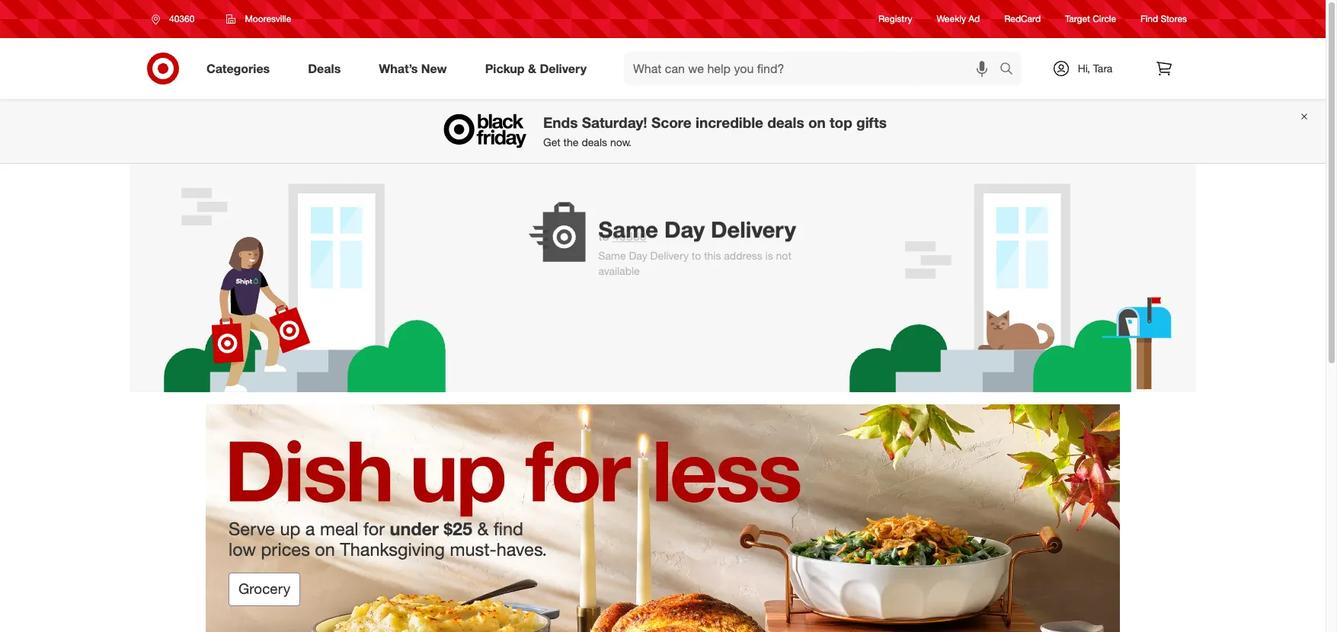 Task type: vqa. For each thing, say whether or not it's contained in the screenshot.
insurance
no



Task type: describe. For each thing, give the bounding box(es) containing it.
get
[[543, 136, 561, 149]]

mooresville
[[245, 13, 291, 24]]

mooresville button
[[217, 5, 301, 33]]

serve
[[229, 518, 275, 540]]

gifts
[[857, 114, 887, 131]]

weekly ad link
[[937, 13, 980, 26]]

not
[[776, 249, 792, 262]]

redcard link
[[1005, 13, 1041, 26]]

saturday!
[[582, 114, 648, 131]]

thanksgiving
[[340, 539, 445, 561]]

prices
[[261, 539, 310, 561]]

stores
[[1161, 13, 1187, 25]]

meal
[[320, 518, 359, 540]]

pickup
[[485, 61, 525, 76]]

2 same from the top
[[599, 249, 626, 262]]

low
[[229, 539, 256, 561]]

hi,
[[1078, 62, 1091, 75]]

0 vertical spatial deals
[[768, 114, 805, 131]]

what's
[[379, 61, 418, 76]]

target
[[1066, 13, 1091, 25]]

find stores link
[[1141, 13, 1187, 26]]

deals
[[308, 61, 341, 76]]

0 vertical spatial &
[[528, 61, 537, 76]]

40360 inside dropdown button
[[169, 13, 195, 24]]

is
[[766, 249, 773, 262]]

hi, tara
[[1078, 62, 1113, 75]]

target circle
[[1066, 13, 1117, 25]]

grocery
[[239, 581, 290, 598]]

available
[[599, 265, 640, 277]]

up
[[280, 518, 301, 540]]

ends saturday! score incredible deals on top gifts get the deals now.
[[543, 114, 887, 149]]

& find low prices on thanksgiving must-haves.
[[229, 518, 547, 561]]

find
[[1141, 13, 1159, 25]]

dish up for less image
[[206, 405, 1120, 633]]

categories
[[207, 61, 270, 76]]

the
[[564, 136, 579, 149]]

0 horizontal spatial to
[[599, 229, 609, 244]]

a
[[306, 518, 315, 540]]

this
[[704, 249, 721, 262]]

top
[[830, 114, 853, 131]]

& inside & find low prices on thanksgiving must-haves.
[[478, 518, 489, 540]]

find
[[494, 518, 524, 540]]

on inside & find low prices on thanksgiving must-haves.
[[315, 539, 335, 561]]

target circle link
[[1066, 13, 1117, 26]]

1 horizontal spatial to
[[692, 249, 701, 262]]

haves.
[[497, 539, 547, 561]]

ad
[[969, 13, 980, 25]]



Task type: locate. For each thing, give the bounding box(es) containing it.
What can we help you find? suggestions appear below search field
[[624, 52, 1004, 85]]

deals
[[768, 114, 805, 131], [582, 136, 607, 149]]

on right prices
[[315, 539, 335, 561]]

deals right the
[[582, 136, 607, 149]]

weekly
[[937, 13, 966, 25]]

0 vertical spatial delivery
[[540, 61, 587, 76]]

1 vertical spatial day
[[629, 249, 648, 262]]

redcard
[[1005, 13, 1041, 25]]

delivery for &
[[540, 61, 587, 76]]

2 horizontal spatial delivery
[[711, 207, 796, 234]]

1 same from the top
[[599, 207, 658, 234]]

0 horizontal spatial on
[[315, 539, 335, 561]]

find stores
[[1141, 13, 1187, 25]]

40360 button
[[613, 228, 647, 245]]

to left this
[[692, 249, 701, 262]]

to left 40360 button
[[599, 229, 609, 244]]

1 vertical spatial deals
[[582, 136, 607, 149]]

pickup & delivery link
[[472, 52, 606, 85]]

deals link
[[295, 52, 360, 85]]

registry
[[879, 13, 913, 25]]

0 vertical spatial same
[[599, 207, 658, 234]]

1 horizontal spatial 40360
[[613, 229, 647, 244]]

tara
[[1094, 62, 1113, 75]]

delivery up ends
[[540, 61, 587, 76]]

1 horizontal spatial day
[[665, 207, 705, 234]]

now.
[[610, 136, 632, 149]]

registry link
[[879, 13, 913, 26]]

1 vertical spatial delivery
[[711, 207, 796, 234]]

0 horizontal spatial deals
[[582, 136, 607, 149]]

day
[[665, 207, 705, 234], [629, 249, 648, 262]]

new
[[421, 61, 447, 76]]

grocery button
[[229, 573, 300, 606]]

0 horizontal spatial day
[[629, 249, 648, 262]]

40360 button
[[142, 5, 211, 33]]

deals left 'top'
[[768, 114, 805, 131]]

1 vertical spatial on
[[315, 539, 335, 561]]

delivery
[[540, 61, 587, 76], [711, 207, 796, 234], [651, 249, 689, 262]]

40360 inside same day delivery to 40360 same day delivery to this address is not available
[[613, 229, 647, 244]]

delivery left this
[[651, 249, 689, 262]]

40360
[[169, 13, 195, 24], [613, 229, 647, 244]]

0 horizontal spatial delivery
[[540, 61, 587, 76]]

&
[[528, 61, 537, 76], [478, 518, 489, 540]]

must-
[[450, 539, 497, 561]]

delivery up address on the top right of the page
[[711, 207, 796, 234]]

1 horizontal spatial &
[[528, 61, 537, 76]]

day down 40360 button
[[629, 249, 648, 262]]

$25
[[444, 518, 473, 540]]

ends
[[543, 114, 578, 131]]

on
[[809, 114, 826, 131], [315, 539, 335, 561]]

search
[[993, 62, 1030, 77]]

serve up a meal for under $25
[[229, 518, 473, 540]]

under
[[390, 518, 439, 540]]

1 vertical spatial &
[[478, 518, 489, 540]]

0 vertical spatial 40360
[[169, 13, 195, 24]]

1 horizontal spatial deals
[[768, 114, 805, 131]]

1 vertical spatial 40360
[[613, 229, 647, 244]]

pickup & delivery
[[485, 61, 587, 76]]

& right $25
[[478, 518, 489, 540]]

same day delivery to 40360 same day delivery to this address is not available
[[599, 207, 796, 277]]

2 vertical spatial delivery
[[651, 249, 689, 262]]

for
[[364, 518, 385, 540]]

0 vertical spatial on
[[809, 114, 826, 131]]

0 horizontal spatial 40360
[[169, 13, 195, 24]]

delivery for day
[[711, 207, 796, 234]]

1 horizontal spatial on
[[809, 114, 826, 131]]

weekly ad
[[937, 13, 980, 25]]

address
[[724, 249, 763, 262]]

day up this
[[665, 207, 705, 234]]

0 vertical spatial to
[[599, 229, 609, 244]]

categories link
[[194, 52, 289, 85]]

& right pickup
[[528, 61, 537, 76]]

0 horizontal spatial &
[[478, 518, 489, 540]]

1 horizontal spatial delivery
[[651, 249, 689, 262]]

score
[[652, 114, 692, 131]]

what's new
[[379, 61, 447, 76]]

to
[[599, 229, 609, 244], [692, 249, 701, 262]]

0 vertical spatial day
[[665, 207, 705, 234]]

search button
[[993, 52, 1030, 88]]

on inside the ends saturday! score incredible deals on top gifts get the deals now.
[[809, 114, 826, 131]]

1 vertical spatial same
[[599, 249, 626, 262]]

circle
[[1093, 13, 1117, 25]]

what's new link
[[366, 52, 466, 85]]

1 vertical spatial to
[[692, 249, 701, 262]]

incredible
[[696, 114, 764, 131]]

same
[[599, 207, 658, 234], [599, 249, 626, 262]]

on left 'top'
[[809, 114, 826, 131]]



